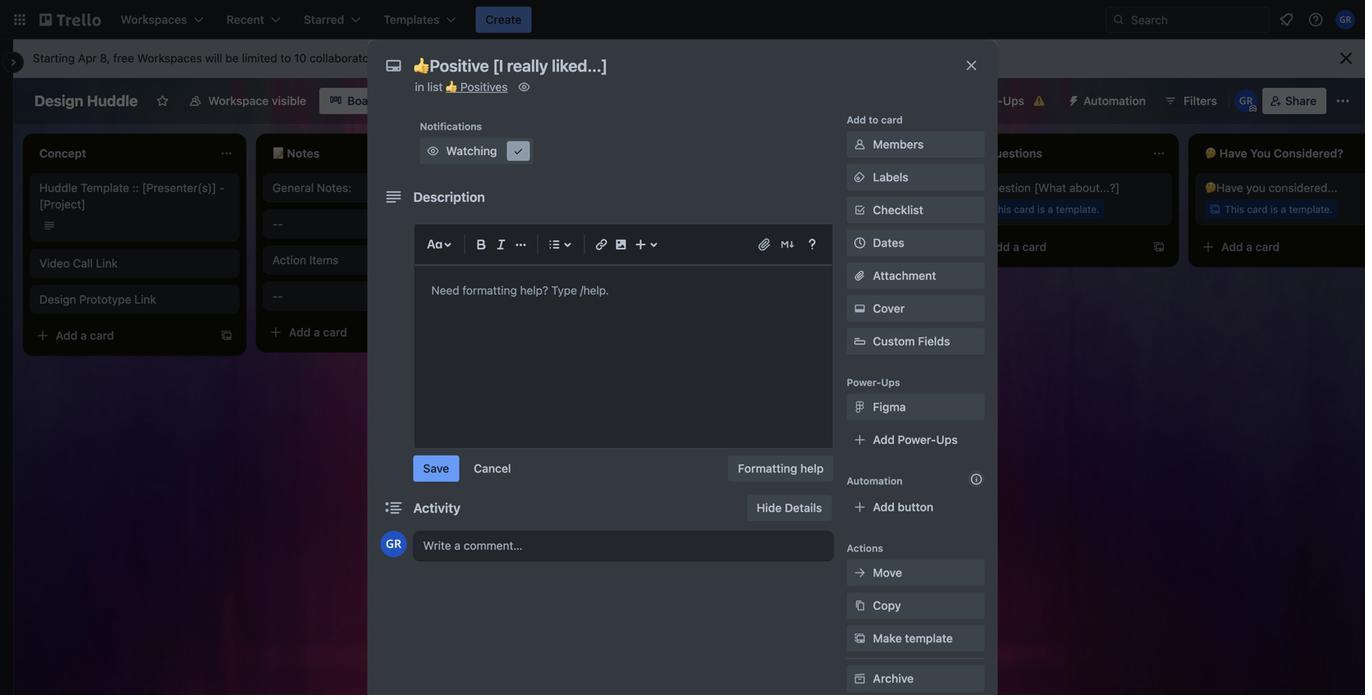 Task type: locate. For each thing, give the bounding box(es) containing it.
checklist
[[873, 203, 924, 217]]

1 this card is a template. from the left
[[759, 204, 867, 215]]

add a card for add a card button underneath action items link at top left
[[289, 326, 347, 339]]

1 horizontal spatial create from template… image
[[1153, 241, 1166, 254]]

link for video call link
[[96, 257, 118, 270]]

0 horizontal spatial link
[[96, 257, 118, 270]]

to up members
[[869, 114, 879, 126]]

add a card button down [what
[[962, 234, 1143, 260]]

add a card for add a card button under [what
[[989, 240, 1047, 254]]

1 vertical spatial design
[[39, 293, 76, 306]]

0 vertical spatial huddle
[[87, 92, 138, 110]]

1 vertical spatial huddle
[[39, 181, 78, 195]]

add a card button down 🤔have you considered... link
[[1196, 234, 1366, 260]]

sm image inside cover link
[[852, 301, 868, 317]]

0 horizontal spatial power-
[[847, 377, 881, 388]]

power-ups
[[965, 94, 1025, 108], [847, 377, 901, 388]]

collaborators.
[[310, 51, 382, 65]]

sm image inside make template link
[[852, 631, 868, 647]]

a down 🤔have you considered... link
[[1281, 204, 1287, 215]]

make template
[[873, 632, 953, 645]]

0 horizontal spatial to
[[281, 51, 291, 65]]

2 -- from the top
[[273, 289, 283, 303]]

1 horizontal spatial greg robinson (gregrobinson96) image
[[1336, 10, 1356, 30]]

🙋question [what about...?] link
[[972, 180, 1163, 196]]

2 horizontal spatial power-
[[965, 94, 1003, 108]]

create from template… image
[[1153, 241, 1166, 254], [220, 329, 233, 342]]

considered...
[[1269, 181, 1338, 195]]

sm image left the make at the bottom
[[852, 631, 868, 647]]

3 template. from the left
[[1289, 204, 1333, 215]]

watching
[[446, 144, 497, 158]]

1 vertical spatial power-
[[847, 377, 881, 388]]

a down [what
[[1048, 204, 1054, 215]]

0 vertical spatial greg robinson (gregrobinson96) image
[[1336, 10, 1356, 30]]

2 this from the left
[[992, 204, 1012, 215]]

power-
[[965, 94, 1003, 108], [847, 377, 881, 388], [898, 433, 936, 447]]

add a card down 👎negative
[[755, 240, 814, 254]]

add a card down 🙋question
[[989, 240, 1047, 254]]

lists image
[[545, 235, 565, 255]]

add
[[847, 114, 866, 126], [522, 240, 544, 254], [755, 240, 777, 254], [989, 240, 1010, 254], [1222, 240, 1244, 254], [289, 326, 311, 339], [56, 329, 78, 342], [873, 433, 895, 447], [873, 500, 895, 514]]

power-ups inside button
[[965, 94, 1025, 108]]

-- link
[[273, 216, 463, 232], [273, 288, 463, 305]]

0 vertical spatial create from template… image
[[1153, 241, 1166, 254]]

template. for 🙋question [what about...?]
[[1056, 204, 1100, 215]]

sm image left figma
[[852, 399, 868, 415]]

sm image down add to card
[[852, 136, 868, 153]]

sm image inside move link
[[852, 565, 868, 581]]

sm image inside copy "link"
[[852, 598, 868, 614]]

1 horizontal spatial this
[[992, 204, 1012, 215]]

0 horizontal spatial greg robinson (gregrobinson96) image
[[381, 531, 407, 558]]

0 vertical spatial link
[[96, 257, 118, 270]]

labels
[[873, 170, 909, 184]]

general
[[273, 181, 314, 195]]

sm image for automation
[[1061, 88, 1084, 111]]

add left view markdown image on the right top of the page
[[755, 240, 777, 254]]

to
[[281, 51, 291, 65], [869, 114, 879, 126]]

workspaces
[[137, 51, 202, 65]]

this card is a template. for 🙋question [what about...?]
[[992, 204, 1100, 215]]

0 horizontal spatial ups
[[881, 377, 901, 388]]

workspace visible button
[[179, 88, 316, 114]]

add a card button up main content area, start typing to enter text. text field
[[496, 234, 677, 260]]

1 horizontal spatial is
[[1038, 204, 1045, 215]]

link down video call link link
[[134, 293, 156, 306]]

1 horizontal spatial template.
[[1056, 204, 1100, 215]]

1 vertical spatial power-ups
[[847, 377, 901, 388]]

2 -- link from the top
[[273, 288, 463, 305]]

1 -- from the top
[[273, 217, 283, 231]]

workspace visible
[[208, 94, 306, 108]]

sm image for watching
[[425, 143, 441, 159]]

-- for second -- link
[[273, 289, 283, 303]]

huddle inside huddle template :: [presenter(s)] - [project]
[[39, 181, 78, 195]]

1 vertical spatial create from template… image
[[220, 329, 233, 342]]

sm image right watching
[[510, 143, 527, 159]]

1 vertical spatial -- link
[[273, 288, 463, 305]]

sm image
[[516, 79, 533, 95], [852, 136, 868, 153], [510, 143, 527, 159], [852, 301, 868, 317], [852, 598, 868, 614], [852, 631, 868, 647], [852, 671, 868, 687]]

design down video
[[39, 293, 76, 306]]

sm image down collaborator
[[516, 79, 533, 95]]

-
[[219, 181, 225, 195], [273, 217, 278, 231], [278, 217, 283, 231], [273, 289, 278, 303], [278, 289, 283, 303]]

is down the [i'm
[[805, 204, 812, 215]]

-- down action
[[273, 289, 283, 303]]

automation button
[[1061, 88, 1156, 114]]

1 vertical spatial ups
[[881, 377, 901, 388]]

share
[[1286, 94, 1317, 108]]

sm image down notifications
[[425, 143, 441, 159]]

save button
[[413, 456, 459, 482]]

2 is from the left
[[1038, 204, 1045, 215]]

sm image inside watching button
[[425, 143, 441, 159]]

2 vertical spatial ups
[[936, 433, 958, 447]]

create from template… image for add a card button under [what
[[1153, 241, 1166, 254]]

template. down 🙋question [what about...?] link
[[1056, 204, 1100, 215]]

0 horizontal spatial template.
[[823, 204, 867, 215]]

1 horizontal spatial this card is a template.
[[992, 204, 1100, 215]]

2 horizontal spatial ups
[[1003, 94, 1025, 108]]

card
[[881, 114, 903, 126], [781, 204, 802, 215], [1014, 204, 1035, 215], [1248, 204, 1268, 215], [556, 240, 580, 254], [790, 240, 814, 254], [1023, 240, 1047, 254], [1256, 240, 1280, 254], [323, 326, 347, 339], [90, 329, 114, 342]]

figma
[[873, 400, 906, 414]]

-- link up action items link at top left
[[273, 216, 463, 232]]

design
[[34, 92, 83, 110], [39, 293, 76, 306]]

is down 🙋question [what about...?]
[[1038, 204, 1045, 215]]

0 vertical spatial power-ups
[[965, 94, 1025, 108]]

Search field
[[1126, 7, 1269, 32]]

sm image for make template
[[852, 631, 868, 647]]

power- up figma
[[847, 377, 881, 388]]

add a card right the italic ⌘i icon
[[522, 240, 580, 254]]

general notes:
[[273, 181, 352, 195]]

this card is a template. down 🤔have you considered... link
[[1225, 204, 1333, 215]]

10
[[294, 51, 307, 65]]

more
[[418, 51, 446, 65]]

add down figma
[[873, 433, 895, 447]]

members link
[[847, 131, 985, 158]]

add to card
[[847, 114, 903, 126]]

archive link
[[847, 666, 985, 692]]

- inside huddle template :: [presenter(s)] - [project]
[[219, 181, 225, 195]]

not
[[824, 181, 841, 195]]

custom fields button
[[847, 333, 985, 350]]

design for design huddle
[[34, 92, 83, 110]]

cancel button
[[464, 456, 521, 482]]

sm image inside archive link
[[852, 671, 868, 687]]

this down 🤔have on the top
[[1225, 204, 1245, 215]]

0 vertical spatial --
[[273, 217, 283, 231]]

is down 🤔have you considered...
[[1271, 204, 1279, 215]]

will
[[205, 51, 222, 65]]

2 template. from the left
[[1056, 204, 1100, 215]]

1 horizontal spatial power-ups
[[965, 94, 1025, 108]]

this down 👎negative
[[759, 204, 778, 215]]

a right attach and insert link image
[[780, 240, 786, 254]]

add a card down you
[[1222, 240, 1280, 254]]

0 horizontal spatial create from template… image
[[220, 329, 233, 342]]

attachment
[[873, 269, 937, 282]]

1 template. from the left
[[823, 204, 867, 215]]

sm image down actions
[[852, 565, 868, 581]]

custom
[[873, 335, 915, 348]]

0 horizontal spatial power-ups
[[847, 377, 901, 388]]

template. down 👎negative [i'm not sure about...] link
[[823, 204, 867, 215]]

1 vertical spatial link
[[134, 293, 156, 306]]

apr
[[78, 51, 97, 65]]

1 horizontal spatial power-
[[898, 433, 936, 447]]

image image
[[611, 235, 631, 255]]

cover
[[873, 302, 905, 315]]

2 vertical spatial power-
[[898, 433, 936, 447]]

👍
[[446, 80, 457, 94]]

0 horizontal spatial is
[[805, 204, 812, 215]]

0 horizontal spatial huddle
[[39, 181, 78, 195]]

add a card for add a card button above main content area, start typing to enter text. text field
[[522, 240, 580, 254]]

ups
[[1003, 94, 1025, 108], [881, 377, 901, 388], [936, 433, 958, 447]]

greg robinson (gregrobinson96) image
[[1336, 10, 1356, 30], [381, 531, 407, 558]]

learn more about collaborator limits link
[[386, 51, 577, 65]]

to left the 10 on the left
[[281, 51, 291, 65]]

1 vertical spatial automation
[[847, 475, 903, 487]]

add a card
[[522, 240, 580, 254], [755, 240, 814, 254], [989, 240, 1047, 254], [1222, 240, 1280, 254], [289, 326, 347, 339], [56, 329, 114, 342]]

in list 👍 positives
[[415, 80, 508, 94]]

0 vertical spatial automation
[[1084, 94, 1146, 108]]

link inside 'link'
[[134, 293, 156, 306]]

2 horizontal spatial template.
[[1289, 204, 1333, 215]]

2 horizontal spatial this
[[1225, 204, 1245, 215]]

1 horizontal spatial link
[[134, 293, 156, 306]]

1 horizontal spatial to
[[869, 114, 879, 126]]

design inside board name text box
[[34, 92, 83, 110]]

this for 🤔have you considered...
[[1225, 204, 1245, 215]]

view markdown image
[[780, 236, 796, 253]]

a right "more formatting" image
[[547, 240, 553, 254]]

filters
[[1184, 94, 1218, 108]]

is for 🙋question [what about...?]
[[1038, 204, 1045, 215]]

1 horizontal spatial automation
[[1084, 94, 1146, 108]]

positives
[[461, 80, 508, 94]]

be
[[225, 51, 239, 65]]

0 horizontal spatial this card is a template.
[[759, 204, 867, 215]]

sm image for copy
[[852, 598, 868, 614]]

greg robinson (gregrobinson96) image
[[1235, 90, 1258, 112]]

automation left filters button
[[1084, 94, 1146, 108]]

huddle up [project]
[[39, 181, 78, 195]]

Write a comment text field
[[413, 531, 834, 561]]

add a card down design prototype link
[[56, 329, 114, 342]]

sm image left copy
[[852, 598, 868, 614]]

this
[[759, 204, 778, 215], [992, 204, 1012, 215], [1225, 204, 1245, 215]]

sm image right power-ups button
[[1061, 88, 1084, 111]]

link
[[96, 257, 118, 270], [134, 293, 156, 306]]

this card is a template. down the [i'm
[[759, 204, 867, 215]]

2 this card is a template. from the left
[[992, 204, 1100, 215]]

0 notifications image
[[1277, 10, 1297, 30]]

template. for 🤔have you considered...
[[1289, 204, 1333, 215]]

3 this card is a template. from the left
[[1225, 204, 1333, 215]]

add a card button down action items link at top left
[[263, 319, 443, 346]]

a
[[815, 204, 820, 215], [1048, 204, 1054, 215], [1281, 204, 1287, 215], [547, 240, 553, 254], [780, 240, 786, 254], [1013, 240, 1020, 254], [1247, 240, 1253, 254], [314, 326, 320, 339], [81, 329, 87, 342]]

cancel
[[474, 462, 511, 475]]

sm image left cover
[[852, 301, 868, 317]]

0 vertical spatial power-
[[965, 94, 1003, 108]]

2 horizontal spatial this card is a template.
[[1225, 204, 1333, 215]]

template. down considered...
[[1289, 204, 1333, 215]]

design down starting
[[34, 92, 83, 110]]

3 this from the left
[[1225, 204, 1245, 215]]

0 vertical spatial -- link
[[273, 216, 463, 232]]

0 horizontal spatial this
[[759, 204, 778, 215]]

sm image inside members link
[[852, 136, 868, 153]]

sm image left archive
[[852, 671, 868, 687]]

-- link down action items link at top left
[[273, 288, 463, 305]]

1 vertical spatial --
[[273, 289, 283, 303]]

1 horizontal spatial huddle
[[87, 92, 138, 110]]

1 vertical spatial greg robinson (gregrobinson96) image
[[381, 531, 407, 558]]

dates button
[[847, 230, 985, 256]]

link right call
[[96, 257, 118, 270]]

sm image inside "automation" button
[[1061, 88, 1084, 111]]

add a card button
[[496, 234, 677, 260], [729, 234, 910, 260], [962, 234, 1143, 260], [1196, 234, 1366, 260], [263, 319, 443, 346], [30, 323, 210, 349]]

hide details
[[757, 501, 822, 515]]

call
[[73, 257, 93, 270]]

design huddle
[[34, 92, 138, 110]]

a down 🙋question
[[1013, 240, 1020, 254]]

0 vertical spatial ups
[[1003, 94, 1025, 108]]

3 is from the left
[[1271, 204, 1279, 215]]

[project]
[[39, 197, 86, 211]]

automation inside button
[[1084, 94, 1146, 108]]

this down 🙋question
[[992, 204, 1012, 215]]

sm image inside labels link
[[852, 169, 868, 186]]

0 vertical spatial design
[[34, 92, 83, 110]]

this card is a template. down 🙋question [what about...?]
[[992, 204, 1100, 215]]

add down design prototype link
[[56, 329, 78, 342]]

power- up members link
[[965, 94, 1003, 108]]

design inside 'link'
[[39, 293, 76, 306]]

power- down figma
[[898, 433, 936, 447]]

huddle down 8,
[[87, 92, 138, 110]]

a down design prototype link
[[81, 329, 87, 342]]

2 horizontal spatial is
[[1271, 204, 1279, 215]]

about...?]
[[1070, 181, 1120, 195]]

automation up add button
[[847, 475, 903, 487]]

video
[[39, 257, 70, 270]]

this card is a template.
[[759, 204, 867, 215], [992, 204, 1100, 215], [1225, 204, 1333, 215]]

board link
[[320, 88, 389, 114]]

👎negative [i'm not sure about...] link
[[739, 180, 930, 196]]

add power-ups
[[873, 433, 958, 447]]

sm image inside watching button
[[510, 143, 527, 159]]

Main content area, start typing to enter text. text field
[[432, 281, 816, 301]]

-- up action
[[273, 217, 283, 231]]

add a card down items
[[289, 326, 347, 339]]

action
[[273, 253, 306, 267]]

sm image right not
[[852, 169, 868, 186]]

help
[[801, 462, 824, 475]]

sm image
[[1061, 88, 1084, 111], [425, 143, 441, 159], [852, 169, 868, 186], [852, 399, 868, 415], [852, 565, 868, 581]]

0 horizontal spatial automation
[[847, 475, 903, 487]]

None text field
[[405, 51, 947, 80]]



Task type: vqa. For each thing, say whether or not it's contained in the screenshot.
in
yes



Task type: describe. For each thing, give the bounding box(es) containing it.
huddle template :: [presenter(s)] - [project] link
[[39, 180, 230, 213]]

button
[[898, 500, 934, 514]]

1 is from the left
[[805, 204, 812, 215]]

learn
[[386, 51, 415, 65]]

notes:
[[317, 181, 352, 195]]

collaborator
[[482, 51, 546, 65]]

formatting
[[738, 462, 798, 475]]

🙋question
[[972, 181, 1031, 195]]

description
[[413, 189, 485, 205]]

create
[[486, 13, 522, 26]]

you
[[1247, 181, 1266, 195]]

video call link
[[39, 257, 118, 270]]

link image
[[592, 235, 611, 255]]

more formatting image
[[511, 235, 531, 255]]

add button
[[873, 500, 934, 514]]

::
[[132, 181, 139, 195]]

🤔have you considered... link
[[1205, 180, 1366, 196]]

share button
[[1263, 88, 1327, 114]]

italic ⌘i image
[[491, 235, 511, 255]]

[what
[[1034, 181, 1067, 195]]

starting
[[33, 51, 75, 65]]

primary element
[[0, 0, 1366, 39]]

add a card for add a card button below 🤔have you considered... link
[[1222, 240, 1280, 254]]

board
[[348, 94, 380, 108]]

show menu image
[[1335, 93, 1352, 109]]

formatting help
[[738, 462, 824, 475]]

👍 positives link
[[446, 80, 508, 94]]

formatting help link
[[728, 456, 834, 482]]

power-ups button
[[932, 88, 1058, 114]]

template
[[81, 181, 129, 195]]

star or unstar board image
[[156, 94, 169, 108]]

about
[[449, 51, 479, 65]]

1 this from the left
[[759, 204, 778, 215]]

save
[[423, 462, 449, 475]]

move link
[[847, 560, 985, 586]]

sm image for members
[[852, 136, 868, 153]]

[presenter(s)]
[[142, 181, 216, 195]]

editor toolbar toolbar
[[422, 232, 826, 258]]

fields
[[918, 335, 950, 348]]

general notes: link
[[273, 180, 463, 196]]

add left button
[[873, 500, 895, 514]]

Board name text field
[[26, 88, 146, 114]]

is for 🤔have you considered...
[[1271, 204, 1279, 215]]

copy link
[[847, 593, 985, 619]]

design for design prototype link
[[39, 293, 76, 306]]

huddle template :: [presenter(s)] - [project]
[[39, 181, 225, 211]]

move
[[873, 566, 902, 580]]

filters button
[[1159, 88, 1222, 114]]

huddle inside board name text box
[[87, 92, 138, 110]]

labels link
[[847, 164, 985, 191]]

free
[[113, 51, 134, 65]]

starting apr 8, free workspaces will be limited to 10 collaborators. learn more about collaborator limits
[[33, 51, 577, 65]]

1 -- link from the top
[[273, 216, 463, 232]]

add a card for add a card button underneath design prototype link 'link'
[[56, 329, 114, 342]]

details
[[785, 501, 822, 515]]

a down items
[[314, 326, 320, 339]]

add left lists image
[[522, 240, 544, 254]]

design prototype link
[[39, 293, 156, 306]]

sm image for labels
[[852, 169, 868, 186]]

make
[[873, 632, 902, 645]]

in
[[415, 80, 424, 94]]

attachment button
[[847, 263, 985, 289]]

list
[[427, 80, 443, 94]]

add a card button down "👎negative [i'm not sure about...]"
[[729, 234, 910, 260]]

[i'm
[[801, 181, 821, 195]]

video call link link
[[39, 255, 230, 272]]

make template link
[[847, 626, 985, 652]]

dates
[[873, 236, 905, 250]]

👎negative [i'm not sure about...]
[[739, 181, 915, 195]]

bold ⌘b image
[[472, 235, 491, 255]]

ups inside button
[[1003, 94, 1025, 108]]

🤔have you considered...
[[1205, 181, 1338, 195]]

text styles image
[[425, 235, 445, 255]]

link for design prototype link
[[134, 293, 156, 306]]

archive
[[873, 672, 914, 686]]

cover link
[[847, 296, 985, 322]]

add power-ups link
[[847, 427, 985, 453]]

hide
[[757, 501, 782, 515]]

items
[[309, 253, 339, 267]]

sm image for cover
[[852, 301, 868, 317]]

sm image for figma
[[852, 399, 868, 415]]

hide details link
[[747, 495, 832, 521]]

template
[[905, 632, 953, 645]]

add down action items
[[289, 326, 311, 339]]

actions
[[847, 543, 884, 554]]

checklist button
[[847, 197, 985, 223]]

open help dialog image
[[803, 235, 822, 255]]

attach and insert link image
[[757, 236, 773, 253]]

notifications
[[420, 121, 482, 132]]

a down the [i'm
[[815, 204, 820, 215]]

this for 🙋question [what about...?]
[[992, 204, 1012, 215]]

power- inside button
[[965, 94, 1003, 108]]

0 vertical spatial to
[[281, 51, 291, 65]]

sm image for archive
[[852, 671, 868, 687]]

a down you
[[1247, 240, 1253, 254]]

workspace
[[208, 94, 269, 108]]

sure
[[845, 181, 868, 195]]

🙋question [what about...?]
[[972, 181, 1120, 195]]

add button button
[[847, 494, 985, 521]]

custom fields
[[873, 335, 950, 348]]

watching button
[[420, 138, 533, 164]]

sm image for move
[[852, 565, 868, 581]]

create from template… image for add a card button underneath design prototype link 'link'
[[220, 329, 233, 342]]

action items link
[[273, 252, 463, 269]]

add down 🤔have on the top
[[1222, 240, 1244, 254]]

add down 🙋question
[[989, 240, 1010, 254]]

8,
[[100, 51, 110, 65]]

1 vertical spatial to
[[869, 114, 879, 126]]

add a card button down design prototype link 'link'
[[30, 323, 210, 349]]

this card is a template. for 🤔have you considered...
[[1225, 204, 1333, 215]]

-- for 1st -- link from the top
[[273, 217, 283, 231]]

open information menu image
[[1308, 11, 1324, 28]]

add up members link
[[847, 114, 866, 126]]

create button
[[476, 7, 532, 33]]

visible
[[272, 94, 306, 108]]

🤔have
[[1205, 181, 1244, 195]]

search image
[[1113, 13, 1126, 26]]

prototype
[[79, 293, 131, 306]]

1 horizontal spatial ups
[[936, 433, 958, 447]]

members
[[873, 138, 924, 151]]

about...]
[[871, 181, 915, 195]]



